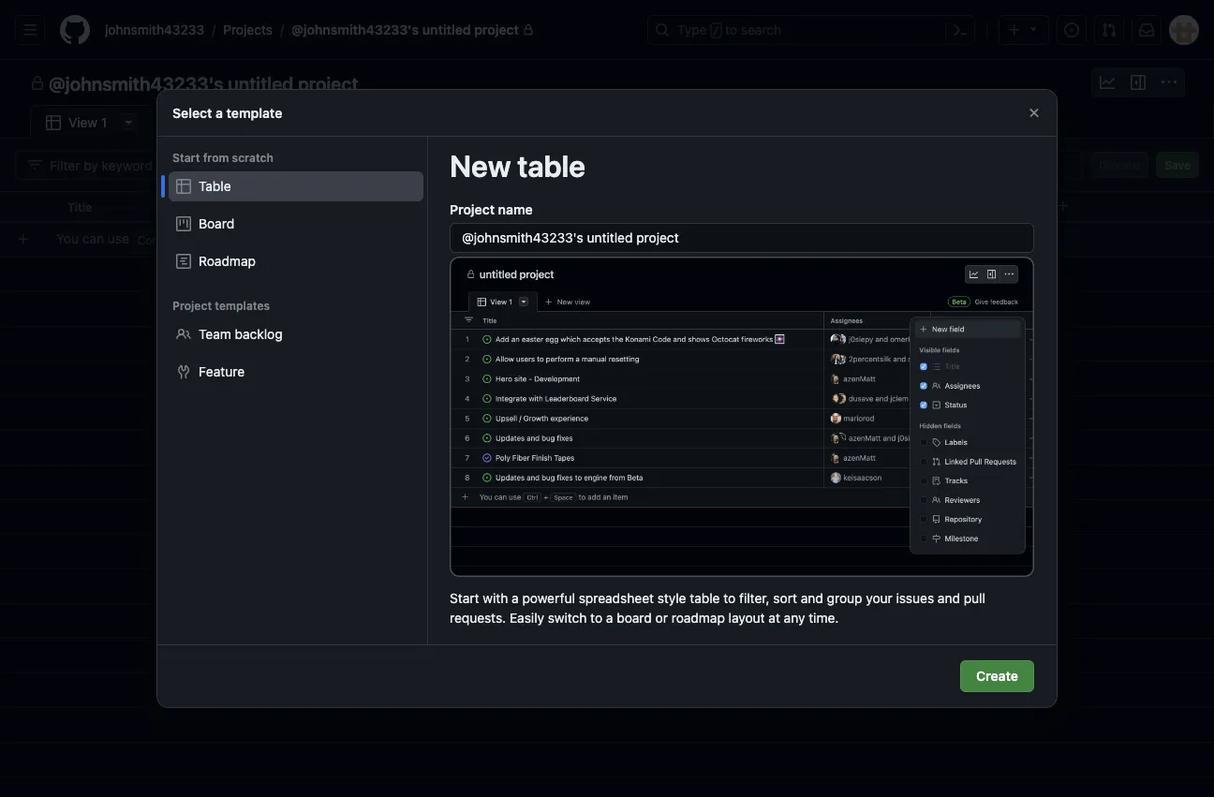 Task type: describe. For each thing, give the bounding box(es) containing it.
project inside navigation
[[298, 72, 358, 94]]

your
[[866, 590, 893, 606]]

layout
[[729, 610, 765, 626]]

view 1
[[68, 115, 107, 130]]

2 and from the left
[[938, 590, 960, 606]]

sc 9kayk9 0 image up view 1 link at the left of page
[[30, 76, 45, 91]]

name
[[498, 201, 533, 217]]

project name
[[450, 201, 533, 217]]

you can use control + space to add an item
[[56, 231, 318, 247]]

/ for type
[[713, 24, 719, 37]]

select
[[172, 105, 212, 120]]

to inside you can use control + space to add an item
[[232, 231, 244, 246]]

@johnsmith43233's untitled project link
[[284, 15, 542, 45]]

projects link
[[216, 15, 280, 45]]

view 1 link
[[30, 105, 153, 140]]

triangle down image
[[1026, 21, 1041, 36]]

johnsmith43233 / projects /
[[105, 22, 284, 37]]

tab list containing new view
[[30, 105, 291, 140]]

tools image
[[176, 364, 191, 379]]

group
[[827, 590, 862, 606]]

lock image
[[523, 24, 534, 36]]

/ for johnsmith43233
[[212, 22, 216, 37]]

issues
[[896, 590, 934, 606]]

table image
[[176, 179, 191, 194]]

title
[[67, 201, 92, 214]]

view inside popup button
[[219, 114, 249, 130]]

view options for view 1 image
[[121, 114, 136, 129]]

table
[[199, 178, 231, 194]]

list containing johnsmith43233 / projects /
[[97, 15, 636, 45]]

switch
[[548, 610, 587, 626]]

filter,
[[739, 590, 770, 606]]

feature element
[[169, 357, 423, 387]]

Project name text field
[[451, 224, 1033, 252]]

team backlog element
[[169, 319, 423, 349]]

0 vertical spatial @johnsmith43233's untitled project
[[292, 22, 519, 37]]

projects
[[223, 22, 273, 37]]

you
[[56, 231, 79, 246]]

0 horizontal spatial table
[[517, 148, 586, 184]]

discard
[[1099, 158, 1140, 171]]

sc 9kayk9 0 image
[[46, 115, 61, 130]]

notifications image
[[1139, 22, 1154, 37]]

@johnsmith43233's untitled project inside the "project" navigation
[[49, 72, 358, 94]]

new view
[[188, 114, 249, 130]]

type
[[677, 22, 707, 37]]

project roadmap image
[[176, 254, 191, 269]]

project navigation
[[0, 60, 1214, 105]]

new table
[[450, 148, 586, 184]]

johnsmith43233 link
[[97, 15, 212, 45]]

issue opened image
[[1064, 22, 1079, 37]]

search
[[741, 22, 782, 37]]

new view button
[[153, 107, 261, 137]]

roadmap
[[199, 253, 256, 269]]

with
[[483, 590, 508, 606]]

to down spreadsheet
[[590, 610, 603, 626]]

requests.
[[450, 610, 506, 626]]

row containing you can use
[[7, 222, 1214, 257]]

view filters region
[[15, 150, 1199, 180]]

title row
[[0, 191, 1214, 223]]

any
[[784, 610, 805, 626]]

command palette image
[[953, 22, 968, 37]]

template
[[226, 105, 282, 120]]

people image
[[176, 327, 191, 342]]

start from scratch
[[172, 151, 273, 164]]

team
[[199, 327, 231, 342]]

table element
[[169, 171, 423, 201]]

team backlog
[[199, 327, 283, 342]]

spreadsheet
[[579, 590, 654, 606]]

pull
[[964, 590, 986, 606]]



Task type: locate. For each thing, give the bounding box(es) containing it.
table up name
[[517, 148, 586, 184]]

new
[[188, 114, 215, 130], [450, 148, 511, 184]]

git pull request image
[[1102, 22, 1117, 37]]

save
[[1165, 158, 1191, 171]]

new inside popup button
[[188, 114, 215, 130]]

new for new view
[[188, 114, 215, 130]]

powerful
[[522, 590, 575, 606]]

sc 9kayk9 0 image down notifications image
[[1131, 75, 1146, 90]]

start from scratch element
[[157, 171, 427, 276]]

1 horizontal spatial and
[[938, 590, 960, 606]]

1 horizontal spatial @johnsmith43233's
[[292, 22, 419, 37]]

1 horizontal spatial project
[[450, 201, 495, 217]]

start with a powerful spreadsheet style table to filter, sort and group your issues and pull requests. easily switch to a board or roadmap layout at any time. image
[[450, 257, 1034, 577]]

/
[[212, 22, 216, 37], [280, 22, 284, 37], [713, 24, 719, 37]]

or
[[656, 610, 668, 626]]

roadmap element
[[169, 246, 423, 276]]

untitled
[[422, 22, 471, 37], [228, 72, 294, 94]]

0 vertical spatial project
[[474, 22, 519, 37]]

board element
[[169, 209, 423, 239]]

type / to search
[[677, 22, 782, 37]]

homepage image
[[60, 15, 90, 45]]

board
[[199, 216, 234, 231]]

table
[[517, 148, 586, 184], [690, 590, 720, 606]]

1 horizontal spatial view
[[219, 114, 249, 130]]

a down spreadsheet
[[606, 610, 613, 626]]

0 horizontal spatial project
[[298, 72, 358, 94]]

1 vertical spatial project
[[172, 299, 212, 312]]

and
[[801, 590, 823, 606], [938, 590, 960, 606]]

0 horizontal spatial @johnsmith43233's
[[49, 72, 224, 94]]

0 vertical spatial a
[[216, 105, 223, 120]]

new up project name
[[450, 148, 511, 184]]

project templates element
[[157, 319, 427, 387]]

use
[[108, 231, 129, 246]]

project
[[474, 22, 519, 37], [298, 72, 358, 94]]

0 vertical spatial new
[[188, 114, 215, 130]]

column header inside grid
[[0, 191, 56, 223]]

project left name
[[450, 201, 495, 217]]

view
[[219, 114, 249, 130], [68, 115, 98, 130]]

project for project name
[[450, 201, 495, 217]]

roadmap
[[672, 610, 725, 626]]

close image
[[1027, 105, 1042, 120]]

2 vertical spatial a
[[606, 610, 613, 626]]

start for start from scratch
[[172, 151, 200, 164]]

new up from
[[188, 114, 215, 130]]

2 horizontal spatial a
[[606, 610, 613, 626]]

project up 'people' image
[[172, 299, 212, 312]]

sc 9kayk9 0 image down view 1 link at the left of page
[[27, 157, 42, 172]]

new inside 'select a template' alert dialog
[[450, 148, 511, 184]]

to left search
[[725, 22, 737, 37]]

start for start with a powerful spreadsheet style table to filter, sort and group your issues and pull requests. easily switch to a board or roadmap layout at any time.
[[450, 590, 479, 606]]

column header
[[0, 191, 56, 223]]

1 vertical spatial table
[[690, 590, 720, 606]]

untitled left lock icon
[[422, 22, 471, 37]]

1 horizontal spatial a
[[512, 590, 519, 606]]

/ left projects on the left top of the page
[[212, 22, 216, 37]]

tab panel
[[0, 139, 1214, 797]]

sc 9kayk9 0 image down the git pull request 'icon'
[[1100, 75, 1115, 90]]

tab list
[[30, 105, 291, 140]]

a
[[216, 105, 223, 120], [512, 590, 519, 606], [606, 610, 613, 626]]

2 horizontal spatial /
[[713, 24, 719, 37]]

0 horizontal spatial view
[[68, 115, 98, 130]]

to left filter,
[[724, 590, 736, 606]]

2 view from the left
[[68, 115, 98, 130]]

style
[[658, 590, 686, 606]]

1
[[101, 115, 107, 130]]

can
[[82, 231, 104, 246]]

0 horizontal spatial a
[[216, 105, 223, 120]]

1 horizontal spatial untitled
[[422, 22, 471, 37]]

1 horizontal spatial /
[[280, 22, 284, 37]]

backlog
[[235, 327, 283, 342]]

project templates
[[172, 299, 270, 312]]

item
[[292, 231, 318, 246]]

/ inside type / to search
[[713, 24, 719, 37]]

1 vertical spatial a
[[512, 590, 519, 606]]

select a template
[[172, 105, 282, 120]]

1 vertical spatial new
[[450, 148, 511, 184]]

tab panel containing you can use
[[0, 139, 1214, 797]]

1 horizontal spatial project
[[474, 22, 519, 37]]

project
[[450, 201, 495, 217], [172, 299, 212, 312]]

0 vertical spatial table
[[517, 148, 586, 184]]

0 vertical spatial project
[[450, 201, 495, 217]]

0 vertical spatial @johnsmith43233's
[[292, 22, 419, 37]]

0 vertical spatial start
[[172, 151, 200, 164]]

table inside start with a powerful spreadsheet style table to filter, sort and group your issues and pull requests. easily switch to a board or roadmap layout at any time.
[[690, 590, 720, 606]]

a right with
[[512, 590, 519, 606]]

sc 9kayk9 0 image
[[1100, 75, 1115, 90], [1131, 75, 1146, 90], [1162, 75, 1177, 90], [30, 76, 45, 91], [27, 157, 42, 172]]

view left the 1
[[68, 115, 98, 130]]

sc 9kayk9 0 image inside 'view filters' region
[[27, 157, 42, 172]]

save button
[[1156, 152, 1199, 178]]

templates
[[215, 299, 270, 312]]

a right select
[[216, 105, 223, 120]]

/ right projects on the left top of the page
[[280, 22, 284, 37]]

@johnsmith43233's untitled project
[[292, 22, 519, 37], [49, 72, 358, 94]]

view up start from scratch
[[219, 114, 249, 130]]

project image
[[176, 216, 191, 231]]

an
[[274, 231, 288, 246]]

johnsmith43233
[[105, 22, 204, 37]]

start up requests.
[[450, 590, 479, 606]]

to left add
[[232, 231, 244, 246]]

0 vertical spatial untitled
[[422, 22, 471, 37]]

new table region
[[0, 0, 1214, 797]]

@johnsmith43233's
[[292, 22, 419, 37], [49, 72, 224, 94]]

from
[[203, 151, 229, 164]]

easily
[[510, 610, 544, 626]]

1 and from the left
[[801, 590, 823, 606]]

0 horizontal spatial new
[[188, 114, 215, 130]]

sort
[[773, 590, 797, 606]]

and up time.
[[801, 590, 823, 606]]

start up table icon
[[172, 151, 200, 164]]

+
[[180, 234, 187, 247]]

1 horizontal spatial start
[[450, 590, 479, 606]]

1 vertical spatial untitled
[[228, 72, 294, 94]]

start inside start with a powerful spreadsheet style table to filter, sort and group your issues and pull requests. easily switch to a board or roadmap layout at any time.
[[450, 590, 479, 606]]

0 horizontal spatial project
[[172, 299, 212, 312]]

feature
[[199, 364, 245, 379]]

and left pull
[[938, 590, 960, 606]]

0 horizontal spatial start
[[172, 151, 200, 164]]

1 horizontal spatial new
[[450, 148, 511, 184]]

new for new table
[[450, 148, 511, 184]]

1 vertical spatial @johnsmith43233's untitled project
[[49, 72, 358, 94]]

project for project templates
[[172, 299, 212, 312]]

/ right type
[[713, 24, 719, 37]]

1 vertical spatial @johnsmith43233's
[[49, 72, 224, 94]]

select a template alert dialog
[[157, 90, 1057, 707]]

untitled up template
[[228, 72, 294, 94]]

add
[[247, 231, 270, 246]]

grid containing you can use
[[0, 191, 1214, 797]]

grid
[[0, 191, 1214, 797]]

0 horizontal spatial and
[[801, 590, 823, 606]]

1 view from the left
[[219, 114, 249, 130]]

1 horizontal spatial table
[[690, 590, 720, 606]]

untitled inside @johnsmith43233's untitled project link
[[422, 22, 471, 37]]

0 horizontal spatial /
[[212, 22, 216, 37]]

start
[[172, 151, 200, 164], [450, 590, 479, 606]]

plus image
[[1007, 22, 1022, 37]]

scratch
[[232, 151, 273, 164]]

at
[[769, 610, 780, 626]]

start with a powerful spreadsheet style table to filter, sort and group your issues and pull requests. easily switch to a board or roadmap layout at any time.
[[450, 590, 986, 626]]

discard button
[[1091, 152, 1149, 178]]

1 vertical spatial project
[[298, 72, 358, 94]]

board
[[617, 610, 652, 626]]

0 horizontal spatial untitled
[[228, 72, 294, 94]]

sc 9kayk9 0 image up save
[[1162, 75, 1177, 90]]

to
[[725, 22, 737, 37], [232, 231, 244, 246], [724, 590, 736, 606], [590, 610, 603, 626]]

time.
[[809, 610, 839, 626]]

space
[[191, 234, 223, 247]]

control
[[137, 234, 176, 247]]

@johnsmith43233's inside the "project" navigation
[[49, 72, 224, 94]]

row
[[7, 222, 1214, 257]]

create new item or add existing item image
[[16, 232, 31, 247]]

list
[[97, 15, 636, 45]]

table up roadmap
[[690, 590, 720, 606]]

add field image
[[1056, 199, 1071, 214]]

untitled inside the "project" navigation
[[228, 72, 294, 94]]

1 vertical spatial start
[[450, 590, 479, 606]]



Task type: vqa. For each thing, say whether or not it's contained in the screenshot.
NEW VIEW
yes



